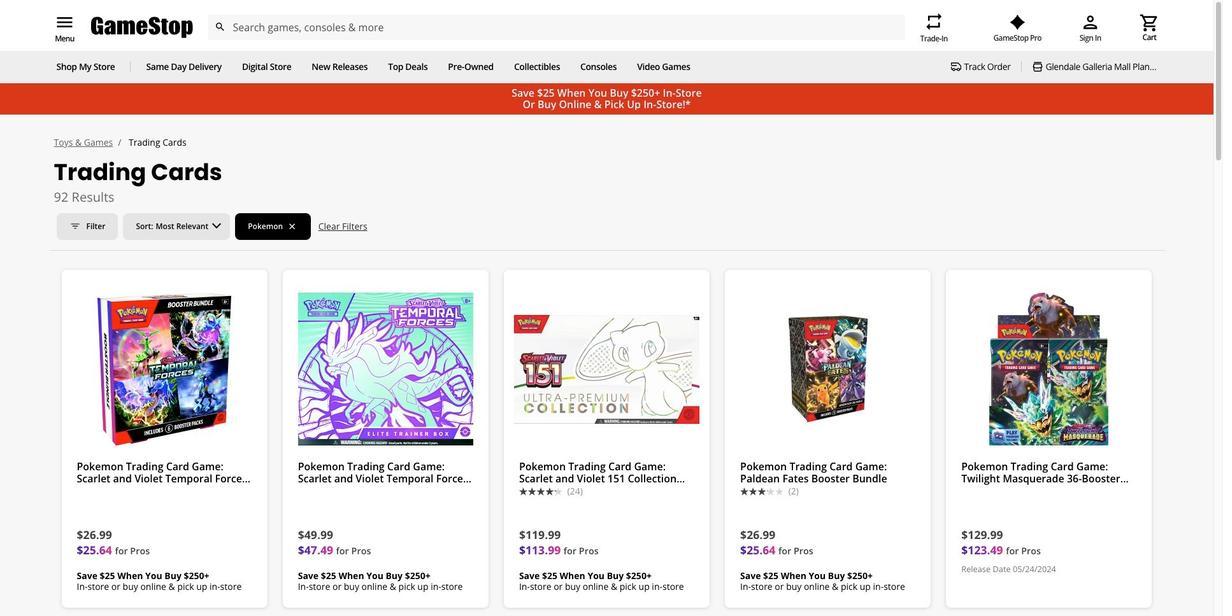 Task type: vqa. For each thing, say whether or not it's contained in the screenshot.
new releases Link
no



Task type: locate. For each thing, give the bounding box(es) containing it.
None search field
[[207, 15, 905, 40]]

gamestop image
[[91, 15, 193, 40]]



Task type: describe. For each thing, give the bounding box(es) containing it.
gamestop pro icon image
[[1010, 15, 1026, 30]]

Search games, consoles & more search field
[[233, 15, 882, 40]]



